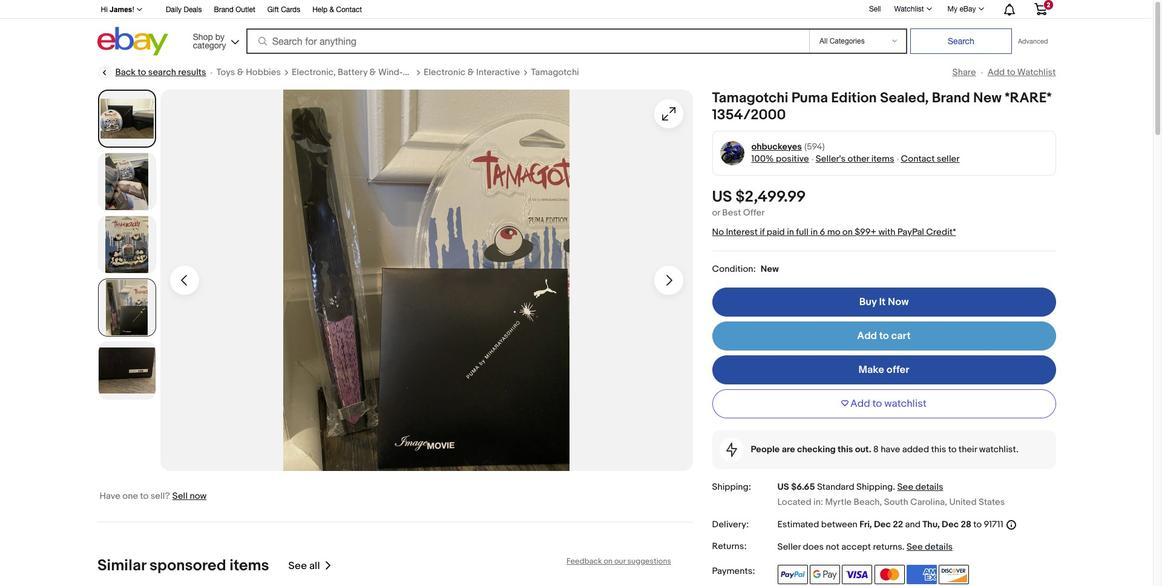 Task type: vqa. For each thing, say whether or not it's contained in the screenshot.
ohbuckeyes image
yes



Task type: locate. For each thing, give the bounding box(es) containing it.
0 vertical spatial us
[[712, 188, 732, 206]]

brand left the outlet
[[214, 5, 234, 14]]

None submit
[[910, 28, 1012, 54]]

1 horizontal spatial in
[[811, 226, 818, 238]]

see up south
[[897, 481, 914, 493]]

add to watchlist
[[988, 67, 1056, 78]]

0 horizontal spatial sell
[[172, 490, 188, 502]]

0 vertical spatial new
[[974, 90, 1002, 107]]

contact right 'help'
[[336, 5, 362, 14]]

google pay image
[[810, 565, 840, 584]]

2 vertical spatial add
[[851, 398, 870, 410]]

0 horizontal spatial items
[[229, 556, 269, 575]]

suggestions
[[627, 556, 671, 566]]

ohbuckeyes
[[752, 141, 802, 153]]

up
[[403, 67, 415, 78]]

back
[[115, 67, 136, 78]]

0 vertical spatial contact
[[336, 5, 362, 14]]

full
[[796, 226, 809, 238]]

1 horizontal spatial watchlist
[[1018, 67, 1056, 78]]

1 vertical spatial brand
[[932, 90, 970, 107]]

& inside account navigation
[[330, 5, 334, 14]]

0 vertical spatial sell
[[869, 5, 881, 13]]

picture 1 of 5 image
[[99, 91, 155, 147]]

tamagotchi puma edition sealed, brand new *rare* 1354/2000 - picture 4 of 5 image
[[160, 90, 693, 471]]

toys & hobbies link
[[216, 67, 281, 79]]

sell now link
[[172, 490, 207, 502]]

2 vertical spatial see
[[288, 560, 307, 572]]

items left "see all"
[[229, 556, 269, 575]]

does
[[803, 541, 824, 552]]

south
[[884, 497, 908, 508]]

1 horizontal spatial sell
[[869, 5, 881, 13]]

watchlist right sell link in the right top of the page
[[894, 5, 924, 13]]

gift
[[267, 5, 279, 14]]

& right 'help'
[[330, 5, 334, 14]]

0 vertical spatial details
[[916, 481, 944, 493]]

items for similar sponsored items
[[229, 556, 269, 575]]

items right other
[[872, 153, 894, 165]]

new right condition: at the top of page
[[761, 263, 779, 275]]

new down share
[[974, 90, 1002, 107]]

brand down share
[[932, 90, 970, 107]]

tamagotchi down search for anything text box
[[531, 67, 579, 78]]

see left all
[[288, 560, 307, 572]]

new
[[974, 90, 1002, 107], [761, 263, 779, 275]]

1 vertical spatial see
[[907, 541, 923, 552]]

deals
[[184, 5, 202, 14]]

tamagotchi up ohbuckeyes
[[712, 90, 788, 107]]

picture 5 of 5 image
[[98, 342, 155, 399]]

& right the toys
[[237, 67, 244, 78]]

to left 'cart'
[[880, 330, 889, 342]]

watchlist
[[894, 5, 924, 13], [1018, 67, 1056, 78]]

0 horizontal spatial new
[[761, 263, 779, 275]]

us for $6.65
[[778, 481, 789, 493]]

tamagotchi
[[531, 67, 579, 78], [712, 90, 788, 107]]

1 this from the left
[[838, 444, 853, 455]]

0 vertical spatial items
[[872, 153, 894, 165]]

1 vertical spatial add
[[857, 330, 877, 342]]

help
[[312, 5, 328, 14]]

condition:
[[712, 263, 756, 275]]

on
[[843, 226, 853, 238], [604, 556, 612, 566]]

& for electronic
[[468, 67, 474, 78]]

watchlist.
[[979, 444, 1019, 455]]

1 horizontal spatial us
[[778, 481, 789, 493]]

no interest if paid in full in 6 mo on $99+ with paypal credit*
[[712, 226, 956, 238]]

& for toys
[[237, 67, 244, 78]]

buy it now
[[859, 296, 909, 308]]

add for add to watchlist
[[988, 67, 1005, 78]]

sell left watchlist link
[[869, 5, 881, 13]]

contact left seller
[[901, 153, 935, 165]]

account navigation
[[94, 0, 1056, 19]]

0 horizontal spatial us
[[712, 188, 732, 206]]

dec left 22
[[874, 519, 891, 530]]

in left full
[[787, 226, 794, 238]]

returns:
[[712, 540, 747, 552]]

checking
[[797, 444, 836, 455]]

0 horizontal spatial tamagotchi
[[531, 67, 579, 78]]

to right back
[[138, 67, 146, 78]]

add to cart link
[[712, 321, 1056, 351]]

sell link
[[864, 5, 887, 13]]

$6.65
[[791, 481, 815, 493]]

0 vertical spatial brand
[[214, 5, 234, 14]]

1 vertical spatial items
[[229, 556, 269, 575]]

now
[[190, 490, 207, 502]]

1 horizontal spatial this
[[931, 444, 946, 455]]

us $2,499.99 or best offer
[[712, 188, 806, 219]]

1 vertical spatial new
[[761, 263, 779, 275]]

2 link
[[1027, 0, 1054, 18]]

daily
[[166, 5, 182, 14]]

other
[[848, 153, 870, 165]]

see details link up carolina,
[[897, 481, 944, 493]]

to left the their
[[948, 444, 957, 455]]

see details link down thu,
[[907, 541, 953, 552]]

add
[[988, 67, 1005, 78], [857, 330, 877, 342], [851, 398, 870, 410]]

tamagotchi for tamagotchi
[[531, 67, 579, 78]]

0 horizontal spatial on
[[604, 556, 612, 566]]

see down and
[[907, 541, 923, 552]]

interactive
[[476, 67, 520, 78]]

see inside 'us $6.65 standard shipping . see details located in: myrtle beach, south carolina, united states'
[[897, 481, 914, 493]]

sell inside account navigation
[[869, 5, 881, 13]]

positive
[[776, 153, 809, 165]]

have
[[881, 444, 900, 455]]

100% positive
[[752, 153, 809, 165]]

0 vertical spatial .
[[893, 481, 895, 493]]

add right share
[[988, 67, 1005, 78]]

see inside see all link
[[288, 560, 307, 572]]

puma
[[792, 90, 828, 107]]

in left '6'
[[811, 226, 818, 238]]

sell left now
[[172, 490, 188, 502]]

best
[[722, 207, 741, 219]]

1 vertical spatial us
[[778, 481, 789, 493]]

add down make
[[851, 398, 870, 410]]

$99+
[[855, 226, 877, 238]]

1 horizontal spatial new
[[974, 90, 1002, 107]]

watchlist inside account navigation
[[894, 5, 924, 13]]

no
[[712, 226, 724, 238]]

us up or
[[712, 188, 732, 206]]

shipping:
[[712, 481, 751, 493]]

offer
[[887, 364, 910, 376]]

*rare*
[[1005, 90, 1052, 107]]

1 horizontal spatial brand
[[932, 90, 970, 107]]

. up south
[[893, 481, 895, 493]]

dec left 28 at the bottom of the page
[[942, 519, 959, 530]]

0 vertical spatial add
[[988, 67, 1005, 78]]

seller's
[[816, 153, 846, 165]]

0 horizontal spatial in
[[787, 226, 794, 238]]

carolina,
[[910, 497, 948, 508]]

daily deals link
[[166, 4, 202, 17]]

fri,
[[860, 519, 872, 530]]

& right electronic
[[468, 67, 474, 78]]

to left watchlist
[[873, 398, 882, 410]]

1 vertical spatial tamagotchi
[[712, 90, 788, 107]]

1 horizontal spatial contact
[[901, 153, 935, 165]]

us
[[712, 188, 732, 206], [778, 481, 789, 493]]

us inside us $2,499.99 or best offer
[[712, 188, 732, 206]]

contact inside account navigation
[[336, 5, 362, 14]]

to inside button
[[873, 398, 882, 410]]

0 horizontal spatial brand
[[214, 5, 234, 14]]

tamagotchi inside tamagotchi puma edition sealed, brand new *rare* 1354/2000
[[712, 90, 788, 107]]

0 horizontal spatial dec
[[874, 519, 891, 530]]

1 vertical spatial watchlist
[[1018, 67, 1056, 78]]

delivery:
[[712, 519, 749, 530]]

estimated
[[778, 519, 819, 530]]

us up located
[[778, 481, 789, 493]]

shop by category
[[193, 32, 226, 50]]

sponsored
[[149, 556, 226, 575]]

none submit inside 'shop by category' banner
[[910, 28, 1012, 54]]

0 horizontal spatial this
[[838, 444, 853, 455]]

1 horizontal spatial tamagotchi
[[712, 90, 788, 107]]

help & contact
[[312, 5, 362, 14]]

0 vertical spatial see
[[897, 481, 914, 493]]

this right added
[[931, 444, 946, 455]]

on right mo
[[843, 226, 853, 238]]

1 dec from the left
[[874, 519, 891, 530]]

to right 28 at the bottom of the page
[[974, 519, 982, 530]]

add inside button
[[851, 398, 870, 410]]

1 vertical spatial contact
[[901, 153, 935, 165]]

0 vertical spatial tamagotchi
[[531, 67, 579, 78]]

to right one in the left of the page
[[140, 490, 148, 502]]

0 vertical spatial on
[[843, 226, 853, 238]]

0 vertical spatial watchlist
[[894, 5, 924, 13]]

1 vertical spatial .
[[902, 541, 905, 552]]

share
[[953, 67, 976, 78]]

if
[[760, 226, 765, 238]]

paypal image
[[778, 565, 808, 584]]

estimated between fri, dec 22 and thu, dec 28 to 91711
[[778, 519, 1004, 530]]

. down 22
[[902, 541, 905, 552]]

1 horizontal spatial items
[[872, 153, 894, 165]]

1 vertical spatial on
[[604, 556, 612, 566]]

6
[[820, 226, 825, 238]]

&
[[330, 5, 334, 14], [237, 67, 244, 78], [370, 67, 376, 78], [468, 67, 474, 78]]

1 vertical spatial sell
[[172, 490, 188, 502]]

0 horizontal spatial contact
[[336, 5, 362, 14]]

electronic & interactive link
[[424, 67, 520, 79]]

advanced link
[[1012, 29, 1054, 53]]

!
[[132, 5, 134, 14]]

this left out.
[[838, 444, 853, 455]]

electronic
[[424, 67, 466, 78]]

paid
[[767, 226, 785, 238]]

make offer link
[[712, 355, 1056, 384]]

us inside 'us $6.65 standard shipping . see details located in: myrtle beach, south carolina, united states'
[[778, 481, 789, 493]]

2
[[1047, 1, 1051, 8]]

see details link
[[897, 481, 944, 493], [907, 541, 953, 552]]

on left our
[[604, 556, 612, 566]]

add for add to cart
[[857, 330, 877, 342]]

to up the *rare*
[[1007, 67, 1016, 78]]

offer
[[743, 207, 765, 219]]

details up carolina,
[[916, 481, 944, 493]]

watchlist up the *rare*
[[1018, 67, 1056, 78]]

my ebay link
[[941, 2, 990, 16]]

add left 'cart'
[[857, 330, 877, 342]]

picture 4 of 5 image
[[98, 279, 155, 336]]

1 horizontal spatial dec
[[942, 519, 959, 530]]

.
[[893, 481, 895, 493], [902, 541, 905, 552]]

0 horizontal spatial watchlist
[[894, 5, 924, 13]]

details down thu,
[[925, 541, 953, 552]]

0 horizontal spatial .
[[893, 481, 895, 493]]

see all
[[288, 560, 320, 572]]

add to watchlist button
[[712, 389, 1056, 418]]

in
[[787, 226, 794, 238], [811, 226, 818, 238]]

brand inside account navigation
[[214, 5, 234, 14]]



Task type: describe. For each thing, give the bounding box(es) containing it.
master card image
[[875, 565, 905, 584]]

us for $2,499.99
[[712, 188, 732, 206]]

with
[[879, 226, 896, 238]]

interest
[[726, 226, 758, 238]]

shipping
[[857, 481, 893, 493]]

added
[[902, 444, 929, 455]]

share button
[[953, 67, 976, 78]]

and
[[905, 519, 921, 530]]

visa image
[[842, 565, 873, 584]]

discover image
[[939, 565, 969, 584]]

1 in from the left
[[787, 226, 794, 238]]

tamagotchi for tamagotchi puma edition sealed, brand new *rare* 1354/2000
[[712, 90, 788, 107]]

(594)
[[805, 141, 825, 153]]

electronic, battery & wind-up
[[292, 67, 415, 78]]

advanced
[[1018, 38, 1048, 45]]

ohbuckeyes image
[[720, 141, 745, 166]]

ohbuckeyes (594)
[[752, 141, 825, 153]]

shop by category button
[[187, 27, 242, 53]]

1 horizontal spatial on
[[843, 226, 853, 238]]

toys
[[216, 67, 235, 78]]

2 dec from the left
[[942, 519, 959, 530]]

1 vertical spatial see details link
[[907, 541, 953, 552]]

feedback on our suggestions link
[[566, 556, 671, 566]]

watchlist
[[885, 398, 927, 410]]

28
[[961, 519, 972, 530]]

hi james !
[[101, 5, 134, 14]]

hobbies
[[246, 67, 281, 78]]

2 this from the left
[[931, 444, 946, 455]]

seller
[[937, 153, 960, 165]]

brand outlet link
[[214, 4, 255, 17]]

payments:
[[712, 565, 755, 577]]

my ebay
[[948, 5, 976, 13]]

picture 2 of 5 image
[[98, 153, 155, 210]]

no interest if paid in full in 6 mo on $99+ with paypal credit* link
[[712, 226, 956, 238]]

electronic,
[[292, 67, 336, 78]]

it
[[879, 296, 886, 308]]

& left wind-
[[370, 67, 376, 78]]

tamagotchi puma edition sealed, brand new *rare* 1354/2000
[[712, 90, 1052, 123]]

located
[[778, 497, 812, 508]]

add for add to watchlist
[[851, 398, 870, 410]]

between
[[821, 519, 858, 530]]

brand outlet
[[214, 5, 255, 14]]

beach,
[[854, 497, 882, 508]]

their
[[959, 444, 977, 455]]

out.
[[855, 444, 871, 455]]

cart
[[892, 330, 911, 342]]

add to watchlist link
[[988, 67, 1056, 78]]

$2,499.99
[[736, 188, 806, 206]]

brand inside tamagotchi puma edition sealed, brand new *rare* 1354/2000
[[932, 90, 970, 107]]

electronic, battery & wind-up link
[[292, 67, 415, 79]]

american express image
[[907, 565, 937, 584]]

new inside tamagotchi puma edition sealed, brand new *rare* 1354/2000
[[974, 90, 1002, 107]]

1 vertical spatial details
[[925, 541, 953, 552]]

feedback
[[566, 556, 602, 566]]

22
[[893, 519, 903, 530]]

watchlist link
[[888, 2, 938, 16]]

daily deals
[[166, 5, 202, 14]]

add to watchlist
[[851, 398, 927, 410]]

ebay
[[960, 5, 976, 13]]

1 horizontal spatial .
[[902, 541, 905, 552]]

myrtle
[[825, 497, 852, 508]]

shop
[[193, 32, 213, 41]]

See all text field
[[288, 560, 320, 572]]

2 in from the left
[[811, 226, 818, 238]]

with details__icon image
[[726, 443, 737, 457]]

picture 3 of 5 image
[[98, 216, 155, 273]]

items for seller's other items
[[872, 153, 894, 165]]

. inside 'us $6.65 standard shipping . see details located in: myrtle beach, south carolina, united states'
[[893, 481, 895, 493]]

hi
[[101, 5, 108, 14]]

contact seller
[[901, 153, 960, 165]]

sell?
[[151, 490, 170, 502]]

toys & hobbies
[[216, 67, 281, 78]]

details inside 'us $6.65 standard shipping . see details located in: myrtle beach, south carolina, united states'
[[916, 481, 944, 493]]

make
[[859, 364, 884, 376]]

buy
[[859, 296, 877, 308]]

james
[[110, 5, 132, 14]]

wind-
[[378, 67, 403, 78]]

electronic & interactive
[[424, 67, 520, 78]]

similar sponsored items
[[97, 556, 269, 575]]

gift cards
[[267, 5, 300, 14]]

our
[[614, 556, 626, 566]]

condition: new
[[712, 263, 779, 275]]

shop by category banner
[[94, 0, 1056, 59]]

states
[[979, 497, 1005, 508]]

0 vertical spatial see details link
[[897, 481, 944, 493]]

people
[[751, 444, 780, 455]]

make offer
[[859, 364, 910, 376]]

battery
[[338, 67, 368, 78]]

mo
[[827, 226, 841, 238]]

Search for anything text field
[[248, 30, 807, 53]]

have one to sell? sell now
[[100, 490, 207, 502]]

all
[[309, 560, 320, 572]]

help & contact link
[[312, 4, 362, 17]]

in:
[[814, 497, 823, 508]]

credit*
[[926, 226, 956, 238]]

are
[[782, 444, 795, 455]]

people are checking this out. 8 have added this to their watchlist.
[[751, 444, 1019, 455]]

8
[[873, 444, 879, 455]]

& for help
[[330, 5, 334, 14]]

tamagotchi link
[[531, 67, 579, 79]]



